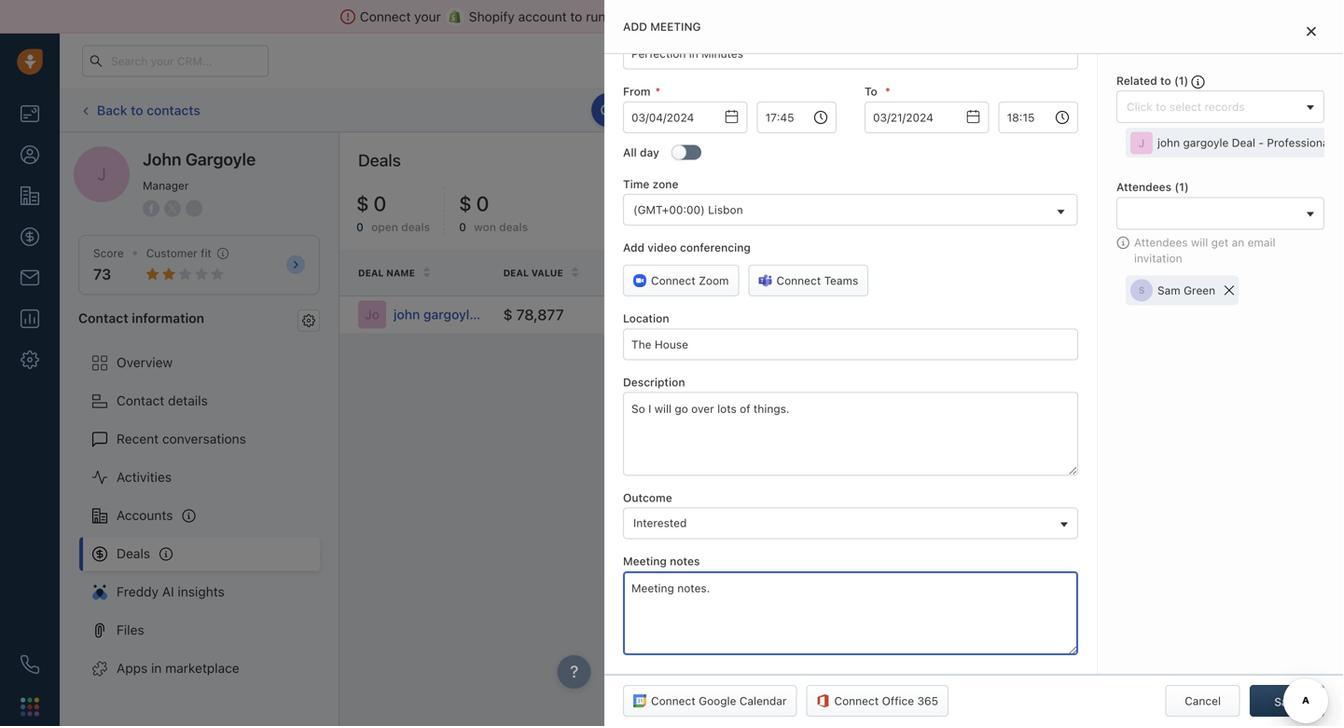 Task type: vqa. For each thing, say whether or not it's contained in the screenshot.
Score 20
no



Task type: locate. For each thing, give the bounding box(es) containing it.
0 horizontal spatial in
[[151, 661, 162, 677]]

1 ( from the top
[[1175, 74, 1179, 87]]

your
[[844, 55, 866, 67]]

marketplace
[[165, 661, 240, 677]]

$ inside '$ 0 0 won deals'
[[459, 191, 472, 216]]

office
[[882, 695, 915, 708]]

0 vertical spatial )
[[1185, 74, 1189, 87]]

to left run
[[571, 9, 583, 24]]

mng settings image
[[302, 314, 315, 327]]

meeting
[[651, 20, 701, 33]]

1 vertical spatial (
[[1175, 181, 1180, 194]]

crm.
[[873, 9, 905, 24]]

to right click
[[748, 104, 758, 117]]

deal stage
[[658, 268, 718, 279]]

marketing
[[678, 9, 738, 24]]

sales activities
[[1050, 104, 1129, 117]]

attendees inside attendees will get an email invitation
[[1135, 236, 1188, 249]]

open
[[371, 221, 398, 234]]

to down send email icon
[[1161, 74, 1172, 87]]

-- text field
[[623, 102, 748, 133]]

shopify
[[469, 9, 515, 24]]

$ inside $ 0 0 open deals
[[356, 191, 369, 216]]

Enter title of meeting text field
[[623, 38, 1079, 70]]

value
[[532, 268, 563, 279]]

sam
[[1158, 284, 1181, 297]]

deals inside $ 0 0 open deals
[[401, 221, 430, 234]]

task button
[[860, 95, 923, 126]]

contact for contact details
[[117, 393, 164, 409]]

1 vertical spatial 1
[[1179, 74, 1185, 87]]

Search your CRM... text field
[[82, 45, 269, 77]]

0 vertical spatial (
[[1175, 74, 1179, 87]]

deals inside '$ 0 0 won deals'
[[499, 221, 528, 234]]

1 down john
[[1180, 181, 1185, 194]]

) left 1 link
[[1185, 74, 1189, 87]]

connect office 365 button
[[807, 686, 949, 718]]

john gargoyle
[[143, 149, 256, 169]]

save
[[1275, 696, 1300, 709]]

dialog
[[605, 0, 1344, 727]]

deal for deal name
[[358, 268, 384, 279]]

your left shopify
[[415, 9, 441, 24]]

call
[[719, 104, 738, 117]]

0 up open
[[374, 191, 387, 216]]

$ left 78,877
[[503, 306, 513, 324]]

0 horizontal spatial add deal
[[1195, 104, 1241, 117]]

1 horizontal spatial add deal
[[1268, 160, 1315, 174]]

location
[[623, 312, 670, 325]]

cancel
[[1185, 695, 1221, 708]]

related for related contact
[[1121, 267, 1165, 278]]

deal left name
[[358, 268, 384, 279]]

1 vertical spatial deals
[[117, 546, 150, 562]]

0 vertical spatial attendees
[[1117, 181, 1172, 194]]

contact up recent
[[117, 393, 164, 409]]

deal up john gargoyle deal - professional se
[[1219, 104, 1241, 117]]

2 vertical spatial 1
[[1180, 181, 1185, 194]]

save button
[[1250, 686, 1325, 718]]

to
[[571, 9, 583, 24], [1161, 74, 1172, 87], [131, 102, 143, 118], [748, 104, 758, 117]]

0 horizontal spatial deals
[[401, 221, 430, 234]]

trial
[[869, 55, 888, 67]]

add deal button up gargoyle
[[1167, 95, 1250, 126]]

(
[[1175, 74, 1179, 87], [1175, 181, 1180, 194]]

add deal
[[1195, 104, 1241, 117], [1268, 160, 1315, 174]]

score 73
[[93, 247, 124, 283]]

email
[[1248, 236, 1276, 249]]

information
[[132, 311, 204, 326]]

meeting inside meeting button
[[960, 104, 1003, 117]]

tab panel
[[605, 0, 1344, 727]]

1 deals from the left
[[401, 221, 430, 234]]

meeting notes
[[623, 555, 700, 568]]

close image
[[1307, 26, 1317, 37]]

1 vertical spatial attendees
[[1135, 236, 1188, 249]]

deals
[[358, 150, 401, 170], [117, 546, 150, 562]]

explore plans link
[[991, 49, 1084, 72]]

explore plans
[[1002, 54, 1074, 67]]

$
[[356, 191, 369, 216], [459, 191, 472, 216], [503, 306, 513, 324]]

1 horizontal spatial $
[[459, 191, 472, 216]]

1 horizontal spatial in
[[918, 55, 926, 67]]

0 horizontal spatial meeting
[[623, 555, 667, 568]]

connect
[[360, 9, 411, 24], [651, 275, 696, 288], [777, 275, 821, 288], [651, 695, 696, 708], [835, 695, 879, 708]]

(gmt+00:00)
[[634, 203, 705, 217]]

add left meeting
[[623, 20, 648, 33]]

ai
[[162, 585, 174, 600]]

deal down professional
[[1292, 160, 1315, 174]]

deals right open
[[401, 221, 430, 234]]

1 vertical spatial related
[[1121, 267, 1165, 278]]

email button
[[615, 95, 681, 126]]

Location text field
[[623, 329, 1079, 361]]

( down send email icon
[[1175, 74, 1179, 87]]

deal left the -
[[1232, 136, 1256, 149]]

1 horizontal spatial your
[[609, 9, 636, 24]]

1 vertical spatial )
[[1185, 181, 1189, 194]]

related up activities
[[1117, 74, 1158, 87]]

related for related to ( 1 )
[[1117, 74, 1158, 87]]

deal
[[1232, 136, 1256, 149], [358, 268, 384, 279], [503, 268, 529, 279], [658, 268, 684, 279]]

phone element
[[11, 647, 49, 684]]

$ up deal name
[[356, 191, 369, 216]]

1 vertical spatial in
[[151, 661, 162, 677]]

0 horizontal spatial your
[[415, 9, 441, 24]]

0 vertical spatial 1
[[1220, 49, 1226, 60]]

0 vertical spatial contact
[[78, 311, 128, 326]]

0 horizontal spatial deal
[[1219, 104, 1241, 117]]

cancel button
[[1166, 686, 1241, 718]]

in right apps
[[151, 661, 162, 677]]

deal value
[[503, 268, 563, 279]]

attendees down j
[[1117, 181, 1172, 194]]

1 vertical spatial add deal button
[[1240, 151, 1325, 183]]

1 horizontal spatial meeting
[[960, 104, 1003, 117]]

related down the invitation
[[1121, 267, 1165, 278]]

contact down 73
[[78, 311, 128, 326]]

gargoyle
[[1184, 136, 1229, 149]]

-- text field
[[865, 102, 990, 133]]

recent conversations
[[117, 432, 246, 447]]

your right run
[[609, 9, 636, 24]]

0 horizontal spatial $
[[356, 191, 369, 216]]

in
[[918, 55, 926, 67], [151, 661, 162, 677]]

add
[[623, 20, 648, 33], [1195, 104, 1216, 117], [1268, 160, 1289, 174], [623, 241, 645, 254]]

1 down send email icon
[[1179, 74, 1185, 87]]

connect zoom
[[651, 275, 729, 288]]

1 vertical spatial add deal
[[1268, 160, 1315, 174]]

related
[[1117, 74, 1158, 87], [1121, 267, 1165, 278]]

2 horizontal spatial $
[[503, 306, 513, 324]]

updates available. click to refresh. link
[[592, 93, 812, 128]]

video
[[648, 241, 677, 254]]

stage
[[686, 268, 718, 279]]

21
[[929, 55, 941, 67]]

deal for deal stage
[[658, 268, 684, 279]]

customer fit
[[146, 247, 212, 260]]

description
[[623, 376, 685, 389]]

meeting inside tab panel
[[623, 555, 667, 568]]

products
[[812, 267, 867, 278]]

$ for $ 78,877
[[503, 306, 513, 324]]

score
[[93, 247, 124, 260]]

add video conferencing
[[623, 241, 751, 254]]

1 vertical spatial contact
[[117, 393, 164, 409]]

zone
[[653, 178, 679, 191]]

explore
[[1002, 54, 1042, 67]]

sales activities button
[[1022, 95, 1167, 126], [1022, 95, 1157, 126]]

deals up $ 0 0 open deals
[[358, 150, 401, 170]]

deals right won
[[499, 221, 528, 234]]

0 vertical spatial related
[[1117, 74, 1158, 87]]

) down gargoyle
[[1185, 181, 1189, 194]]

google
[[699, 695, 737, 708]]

add deal up gargoyle
[[1195, 104, 1241, 117]]

1 horizontal spatial deals
[[358, 150, 401, 170]]

add deal down professional
[[1268, 160, 1315, 174]]

$ for $ 0 0 open deals
[[356, 191, 369, 216]]

professional
[[1268, 136, 1332, 149]]

sms button
[[789, 95, 851, 126]]

add left video
[[623, 241, 645, 254]]

all day
[[623, 146, 660, 159]]

connect for connect google calendar
[[651, 695, 696, 708]]

dialog containing add meeting
[[605, 0, 1344, 727]]

send email image
[[1169, 55, 1182, 67]]

deal down video
[[658, 268, 684, 279]]

0 vertical spatial meeting
[[960, 104, 1003, 117]]

2 ) from the top
[[1185, 181, 1189, 194]]

$ right $ 0 0 open deals
[[459, 191, 472, 216]]

shopify account to run your sales, marketing and support from the crm.
[[469, 9, 905, 24]]

add deal button down professional
[[1240, 151, 1325, 183]]

deals up freddy
[[117, 546, 150, 562]]

teams
[[824, 275, 859, 288]]

meeting down days
[[960, 104, 1003, 117]]

None text field
[[757, 102, 837, 133], [999, 102, 1079, 133], [757, 102, 837, 133], [999, 102, 1079, 133]]

john
[[143, 149, 182, 169]]

0 vertical spatial deals
[[358, 150, 401, 170]]

fit
[[201, 247, 212, 260]]

attendees up the invitation
[[1135, 236, 1188, 249]]

1 horizontal spatial deals
[[499, 221, 528, 234]]

1 right send email icon
[[1220, 49, 1226, 60]]

1 vertical spatial meeting
[[623, 555, 667, 568]]

to right back
[[131, 102, 143, 118]]

time zone
[[623, 178, 679, 191]]

will
[[1192, 236, 1209, 249]]

deals for $ 0 0 won deals
[[499, 221, 528, 234]]

meeting left notes
[[623, 555, 667, 568]]

1 horizontal spatial deal
[[1292, 160, 1315, 174]]

updates
[[619, 104, 663, 117]]

$ 78,877
[[503, 306, 564, 324]]

connect google calendar button
[[623, 686, 797, 718]]

0 horizontal spatial deals
[[117, 546, 150, 562]]

sales,
[[640, 9, 674, 24]]

freshworks switcher image
[[21, 698, 39, 717]]

support
[[767, 9, 814, 24]]

manager
[[143, 179, 189, 192]]

( down john
[[1175, 181, 1180, 194]]

deal left value on the top left of the page
[[503, 268, 529, 279]]

in left 21
[[918, 55, 926, 67]]

2 deals from the left
[[499, 221, 528, 234]]

0 left won
[[459, 221, 466, 234]]



Task type: describe. For each thing, give the bounding box(es) containing it.
plans
[[1045, 54, 1074, 67]]

78,877
[[517, 306, 564, 324]]

name
[[386, 268, 415, 279]]

0 vertical spatial in
[[918, 55, 926, 67]]

Start typing your meeting notes... text field
[[623, 572, 1079, 656]]

connect your
[[360, 9, 441, 24]]

outcome
[[623, 492, 672, 505]]

meeting for meeting
[[960, 104, 1003, 117]]

1 vertical spatial deal
[[1292, 160, 1315, 174]]

contact for contact information
[[78, 311, 128, 326]]

overview
[[117, 355, 173, 371]]

details
[[168, 393, 208, 409]]

john gargoyle deal - professional se
[[1158, 136, 1344, 149]]

john
[[1158, 136, 1180, 149]]

account
[[518, 9, 567, 24]]

activities
[[117, 470, 172, 485]]

your trial ends in 21 days
[[844, 55, 966, 67]]

day
[[640, 146, 660, 159]]

interested
[[634, 517, 687, 530]]

0 vertical spatial add deal
[[1195, 104, 1241, 117]]

accounts
[[117, 508, 173, 524]]

0 vertical spatial add deal button
[[1167, 95, 1250, 126]]

2 ( from the top
[[1175, 181, 1180, 194]]

the
[[849, 9, 869, 24]]

2 your from the left
[[609, 9, 636, 24]]

zoom
[[699, 275, 729, 288]]

1 link
[[1201, 45, 1233, 77]]

connect for connect zoom
[[651, 275, 696, 288]]

sms
[[817, 104, 841, 117]]

0 left open
[[356, 221, 364, 234]]

attendees for attendees will get an email invitation
[[1135, 236, 1188, 249]]

deals for $ 0 0 open deals
[[401, 221, 430, 234]]

to
[[865, 85, 878, 98]]

1 ) from the top
[[1185, 74, 1189, 87]]

Click to select records search field
[[1123, 97, 1301, 117]]

calendar
[[740, 695, 787, 708]]

notes
[[670, 555, 700, 568]]

green
[[1184, 284, 1216, 297]]

73 button
[[93, 266, 111, 283]]

call link
[[691, 95, 748, 126]]

back to contacts
[[97, 102, 200, 118]]

invitation
[[1135, 252, 1183, 265]]

ends
[[891, 55, 915, 67]]

connect teams
[[777, 275, 859, 288]]

connect for connect office 365
[[835, 695, 879, 708]]

attendees for attendees ( 1 )
[[1117, 181, 1172, 194]]

connect office 365
[[835, 695, 939, 708]]

contact information
[[78, 311, 204, 326]]

1 your from the left
[[415, 9, 441, 24]]

apps in marketplace
[[117, 661, 240, 677]]

deal name
[[358, 268, 415, 279]]

sales activities button down plans
[[1022, 95, 1157, 126]]

connect for connect teams
[[777, 275, 821, 288]]

add up gargoyle
[[1195, 104, 1216, 117]]

$ for $ 0 0 won deals
[[459, 191, 472, 216]]

tab panel containing add meeting
[[605, 0, 1344, 727]]

attendees ( 1 )
[[1117, 181, 1189, 194]]

click
[[719, 104, 745, 117]]

gargoyle
[[185, 149, 256, 169]]

contact
[[1167, 267, 1215, 278]]

from
[[623, 85, 651, 98]]

apps
[[117, 661, 148, 677]]

sales activities button up j
[[1022, 95, 1167, 126]]

connect zoom button
[[623, 265, 739, 297]]

activities
[[1082, 104, 1129, 117]]

365
[[918, 695, 939, 708]]

conferencing
[[680, 241, 751, 254]]

j
[[1139, 137, 1145, 150]]

updates available. click to refresh.
[[619, 104, 802, 117]]

sales
[[1050, 104, 1079, 117]]

deal inside tab panel
[[1232, 136, 1256, 149]]

won
[[474, 221, 496, 234]]

time
[[623, 178, 650, 191]]

connect for connect your
[[360, 9, 411, 24]]

add down professional
[[1268, 160, 1289, 174]]

73
[[93, 266, 111, 283]]

recent
[[117, 432, 159, 447]]

contact details
[[117, 393, 208, 409]]

to inside 'link'
[[748, 104, 758, 117]]

contacts
[[147, 102, 200, 118]]

meeting for meeting notes
[[623, 555, 667, 568]]

(gmt+00:00) lisbon
[[634, 203, 743, 217]]

meeting button
[[932, 95, 1013, 126]]

freddy
[[117, 585, 159, 600]]

days
[[943, 55, 966, 67]]

task
[[888, 104, 912, 117]]

insights
[[178, 585, 225, 600]]

available.
[[666, 104, 716, 117]]

deal for deal value
[[503, 268, 529, 279]]

to inside tab panel
[[1161, 74, 1172, 87]]

connect google calendar
[[651, 695, 787, 708]]

phone image
[[21, 656, 39, 675]]

$ 0 0 open deals
[[356, 191, 430, 234]]

interested button
[[623, 508, 1079, 540]]

Start typing the details about the meeting... text field
[[623, 392, 1079, 476]]

files
[[117, 623, 144, 638]]

and
[[741, 9, 764, 24]]

$ 0 0 won deals
[[459, 191, 528, 234]]

0 vertical spatial deal
[[1219, 104, 1241, 117]]

0 up won
[[476, 191, 489, 216]]

an
[[1232, 236, 1245, 249]]

refresh.
[[762, 104, 802, 117]]

related to ( 1 )
[[1117, 74, 1192, 87]]



